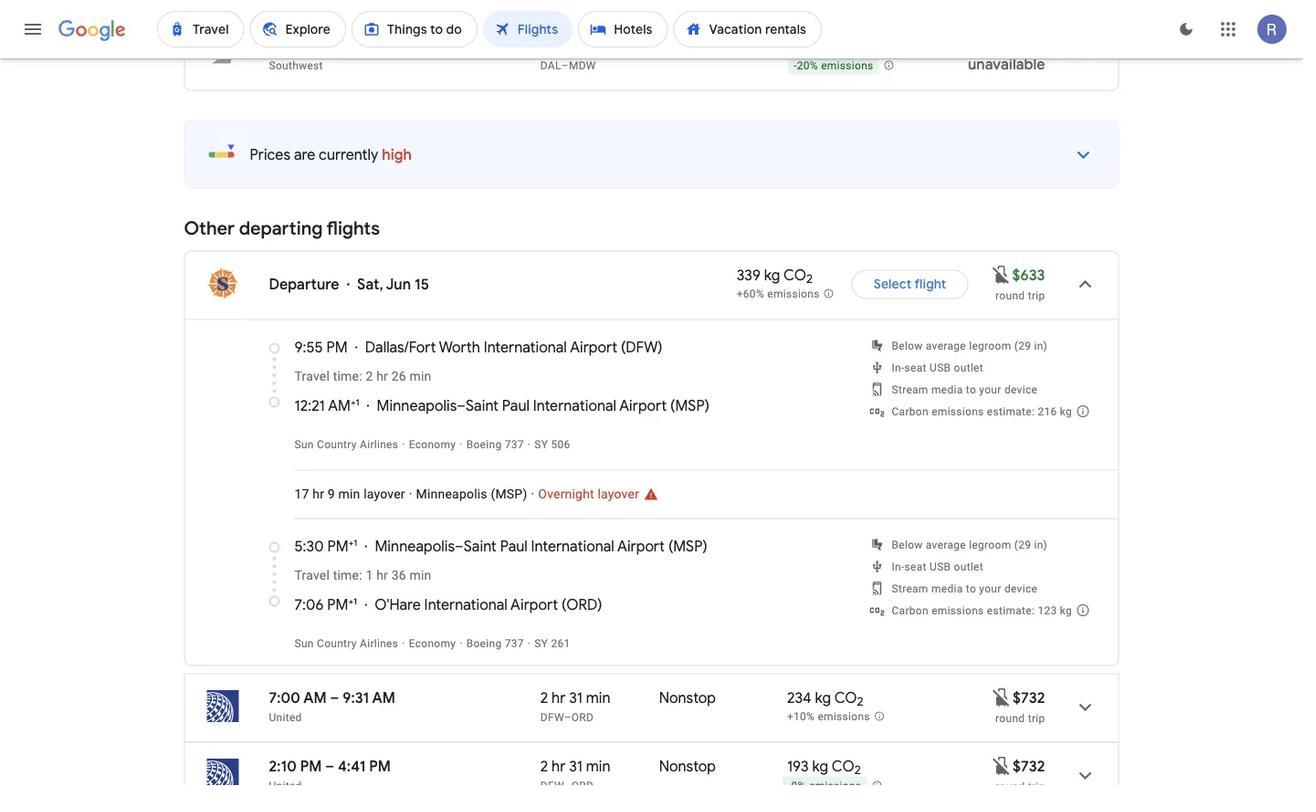 Task type: vqa. For each thing, say whether or not it's contained in the screenshot.
Add to the top
no



Task type: describe. For each thing, give the bounding box(es) containing it.
sat,
[[357, 275, 383, 294]]

1:55 pm – 4:10 pm southwest
[[269, 37, 391, 72]]

travel for 7:06
[[295, 568, 330, 583]]

26
[[392, 369, 406, 384]]

minneapolis–saint for pm
[[375, 537, 497, 556]]

economy for minneapolis–saint
[[409, 438, 456, 451]]

nonstop for 31
[[659, 689, 716, 707]]

nonstop flight. element for 15
[[662, 37, 719, 58]]

below for minneapolis–saint paul international airport ( msp )
[[892, 538, 923, 551]]

pm right 4:41
[[369, 757, 391, 776]]

mdw
[[569, 59, 596, 72]]

minneapolis–saint for am
[[377, 396, 499, 415]]

193
[[787, 757, 809, 776]]

2 left 26
[[366, 369, 373, 384]]

7:06
[[295, 596, 324, 614]]

20%
[[797, 60, 818, 72]]

minneapolis–saint paul international airport ( msp ) for pm
[[375, 537, 708, 556]]

am for –
[[303, 689, 327, 707]]

2 layover from the left
[[598, 487, 639, 502]]

7:06 pm + 1
[[295, 596, 357, 614]]

other
[[184, 217, 235, 240]]

more details image
[[1062, 133, 1106, 177]]

am for +
[[328, 396, 351, 415]]

sy 261
[[535, 637, 571, 650]]

-20% emissions
[[794, 60, 874, 72]]

2 inside 234 kg co 2
[[857, 694, 864, 710]]

Departure time: 9:55 PM. text field
[[295, 338, 348, 357]]

in) for minneapolis–saint paul international airport ( msp )
[[1034, 538, 1048, 551]]

1 for 5:30 pm
[[354, 537, 357, 549]]

round trip for $633
[[996, 289, 1045, 302]]

below average legroom (29 in) for dallas/fort worth international airport ( dfw )
[[892, 339, 1048, 352]]

4:10
[[337, 37, 366, 55]]

633 US dollars text field
[[1012, 266, 1045, 285]]

emissions down 170 kg co 2
[[821, 60, 874, 72]]

change appearance image
[[1165, 7, 1208, 51]]

leaves dallas/fort worth international airport at 2:10 pm on saturday, june 15 and arrives at o'hare international airport at 4:41 pm on saturday, june 15. element
[[269, 757, 391, 776]]

emissions for carbon emissions estimate: 216 kg
[[932, 405, 984, 418]]

time: for 9:55 pm
[[333, 369, 362, 384]]

506
[[551, 438, 571, 451]]

kg for 234
[[815, 689, 831, 707]]

9:31
[[343, 689, 369, 707]]

5:30 pm + 1
[[295, 537, 357, 556]]

15 for jun
[[415, 275, 429, 294]]

170
[[793, 37, 816, 55]]

170 kg co 2
[[793, 37, 868, 58]]

travel time: 1 hr 36 min
[[295, 568, 432, 583]]

17 hr 9 min layover
[[295, 487, 405, 502]]

2:10
[[269, 757, 297, 776]]

4:41
[[338, 757, 366, 776]]

7:00 am – 9:31 am united
[[269, 689, 395, 724]]

airport for 5:30 pm
[[618, 537, 665, 556]]

234 kg co 2
[[787, 689, 864, 710]]

high
[[382, 145, 412, 164]]

are
[[294, 145, 315, 164]]

select flight button
[[852, 263, 969, 306]]

co for 339
[[784, 266, 807, 284]]

12:21 am + 1
[[295, 396, 360, 415]]

5:30
[[295, 537, 324, 556]]

2 horizontal spatial  image
[[528, 438, 531, 451]]

123
[[1038, 604, 1057, 617]]

pm for 9:55
[[327, 338, 348, 357]]

min for 2 hr 15 min dal – mdw
[[587, 37, 611, 55]]

emissions for carbon emissions estimate: 123 kg
[[932, 604, 984, 617]]

1 vertical spatial  image
[[528, 637, 531, 650]]

pm right 4:10
[[369, 37, 391, 55]]

-
[[794, 60, 797, 72]]

below average legroom (29 in) for minneapolis–saint paul international airport ( msp )
[[892, 538, 1048, 551]]

united
[[269, 711, 302, 724]]

below for dallas/fort worth international airport ( dfw )
[[892, 339, 923, 352]]

dfw inside 2 hr 31 min dfw – ord
[[541, 711, 564, 724]]

nonstop flight. element for 31
[[659, 689, 716, 710]]

price
[[1010, 37, 1045, 55]]

Arrival time: 7:06 PM on  Sunday, June 16. text field
[[295, 596, 357, 614]]

country for am
[[317, 438, 357, 451]]

( for 9:55 pm
[[621, 338, 626, 357]]

in- for dallas/fort worth international airport ( dfw )
[[892, 361, 905, 374]]

+60%
[[737, 288, 765, 301]]

flight details. leaves dallas/fort worth international airport at 7:00 am on saturday, june 15 and arrives at o'hare international airport at 9:31 am on saturday, june 15. image
[[1064, 686, 1108, 729]]

in) for dallas/fort worth international airport ( dfw )
[[1034, 339, 1048, 352]]

2 inside "2 hr 15 min dal – mdw"
[[541, 37, 548, 55]]

17
[[295, 487, 309, 502]]

your for dallas/fort worth international airport ( dfw )
[[980, 383, 1002, 396]]

sy for airport
[[535, 637, 548, 650]]

overnight
[[538, 487, 595, 502]]

international for 9:55 pm
[[484, 338, 567, 357]]

0 vertical spatial  image
[[531, 487, 535, 502]]

carbon emissions estimate: 216 kilograms element
[[892, 405, 1072, 418]]

airport for 12:21 am
[[620, 396, 667, 415]]

international for 12:21 am
[[533, 396, 617, 415]]

1 horizontal spatial  image
[[409, 487, 413, 502]]

minneapolis ( msp )
[[416, 487, 527, 502]]

airlines for o'hare international airport
[[360, 637, 398, 650]]

2 hr 15 min dal – mdw
[[541, 37, 611, 72]]

worth
[[439, 338, 480, 357]]

co for 170
[[839, 37, 861, 55]]

stream for minneapolis–saint paul international airport ( msp )
[[892, 582, 929, 595]]

min for 17 hr 9 min layover
[[338, 487, 360, 502]]

sy 506
[[535, 438, 571, 451]]

select
[[874, 276, 912, 293]]

departure
[[269, 275, 340, 294]]

minneapolis–saint paul international airport ( msp ) for am
[[377, 396, 710, 415]]

nonstop for 15
[[662, 37, 719, 55]]

0 vertical spatial ord
[[567, 596, 598, 614]]

estimate: for minneapolis–saint paul international airport ( msp )
[[987, 604, 1035, 617]]

o'hare international airport ( ord )
[[375, 596, 602, 614]]

dallas/fort worth international airport ( dfw )
[[365, 338, 663, 357]]

min right 26
[[410, 369, 432, 384]]

minneapolis
[[416, 487, 488, 502]]

media for dallas/fort worth international airport ( dfw )
[[932, 383, 963, 396]]

device for minneapolis–saint paul international airport ( msp )
[[1005, 582, 1038, 595]]

co for 234
[[835, 689, 857, 707]]

price unavailable
[[968, 37, 1045, 74]]

to for dallas/fort worth international airport ( dfw )
[[966, 383, 977, 396]]

airlines for minneapolis–saint paul international airport
[[360, 438, 398, 451]]

1 for 7:06 pm
[[353, 596, 357, 607]]

Departure time: 5:30 PM on  Sunday, June 16. text field
[[295, 537, 357, 556]]

sun for 7:06
[[295, 637, 314, 650]]

boeing 737 for paul
[[466, 438, 524, 451]]

2 down 2 hr 31 min dfw – ord
[[541, 757, 548, 776]]

pm for 7:06
[[327, 596, 348, 614]]

select flight
[[874, 276, 947, 293]]

31 for 2 hr 31 min dfw – ord
[[569, 689, 583, 707]]

flights
[[327, 217, 380, 240]]

234
[[787, 689, 812, 707]]

+ for 12:21 am
[[351, 396, 356, 408]]

pm for 1:55
[[299, 37, 321, 55]]

2 vertical spatial nonstop flight. element
[[659, 757, 716, 779]]

sun country airlines for am
[[295, 438, 398, 451]]

pm for 5:30
[[327, 537, 349, 556]]

total duration 2 hr 31 min. element for 234
[[541, 689, 659, 710]]

kg right 216
[[1060, 405, 1072, 418]]

prices
[[250, 145, 291, 164]]

trip for $732
[[1028, 712, 1045, 725]]

$633
[[1012, 266, 1045, 285]]

travel for 12:21
[[295, 369, 330, 384]]

732 US dollars text field
[[1013, 689, 1045, 707]]

Arrival time: 4:10 PM. text field
[[337, 37, 391, 55]]

+10%
[[787, 711, 815, 724]]

dallas/fort
[[365, 338, 436, 357]]

– for 7:00 am – 9:31 am united
[[330, 689, 339, 707]]

kg for 193
[[813, 757, 829, 776]]

co for 193
[[832, 757, 855, 776]]

round for $633
[[996, 289, 1025, 302]]

your for minneapolis–saint paul international airport ( msp )
[[980, 582, 1002, 595]]

Departure time: 7:00 AM. text field
[[269, 689, 327, 707]]

main menu image
[[22, 18, 44, 40]]

seat for dallas/fort worth international airport ( dfw )
[[905, 361, 927, 374]]

ord inside 2 hr 31 min dfw – ord
[[572, 711, 594, 724]]

( for 5:30 pm
[[669, 537, 673, 556]]

7:00
[[269, 689, 300, 707]]

9
[[328, 487, 335, 502]]

hr for 17 hr 9 min layover
[[313, 487, 324, 502]]

hr left 36
[[376, 568, 388, 583]]

– for 2:10 pm – 4:41 pm
[[325, 757, 334, 776]]

– for 1:55 pm – 4:10 pm southwest
[[325, 37, 334, 55]]

average for minneapolis–saint paul international airport ( msp )
[[926, 538, 966, 551]]

legroom for minneapolis–saint paul international airport ( msp )
[[969, 538, 1012, 551]]



Task type: locate. For each thing, give the bounding box(es) containing it.
stream media to your device for dallas/fort worth international airport ( dfw )
[[892, 383, 1038, 396]]

2 estimate: from the top
[[987, 604, 1035, 617]]

0 vertical spatial dfw
[[626, 338, 658, 357]]

2 airlines from the top
[[360, 637, 398, 650]]

sat, jun 15
[[357, 275, 429, 294]]

2 vertical spatial +
[[348, 596, 353, 607]]

2 time: from the top
[[333, 568, 362, 583]]

1 vertical spatial +
[[349, 537, 354, 549]]

paul down dallas/fort worth international airport ( dfw )
[[502, 396, 530, 415]]

1 inside 7:06 pm + 1
[[353, 596, 357, 607]]

time: for 5:30 pm
[[333, 568, 362, 583]]

+ inside 5:30 pm + 1
[[349, 537, 354, 549]]

2 your from the top
[[980, 582, 1002, 595]]

2 boeing 737 from the top
[[466, 637, 524, 650]]

kg inside 234 kg co 2
[[815, 689, 831, 707]]

2 in) from the top
[[1034, 538, 1048, 551]]

0 vertical spatial total duration 2 hr 31 min. element
[[541, 689, 659, 710]]

1 vertical spatial boeing 737
[[466, 637, 524, 650]]

international for 5:30 pm
[[531, 537, 615, 556]]

minneapolis–saint
[[377, 396, 499, 415], [375, 537, 497, 556]]

1 (29 from the top
[[1015, 339, 1031, 352]]

other departing flights
[[184, 217, 380, 240]]

your up carbon emissions estimate: 216 kg
[[980, 383, 1002, 396]]

hr for 2 hr 31 min dfw – ord
[[552, 689, 566, 707]]

1 media from the top
[[932, 383, 963, 396]]

1 down travel time: 2 hr 26 min
[[356, 396, 360, 408]]

carbon
[[892, 405, 929, 418], [892, 604, 929, 617]]

1 vertical spatial average
[[926, 538, 966, 551]]

1 vertical spatial msp
[[495, 487, 523, 502]]

36
[[392, 568, 406, 583]]

2 (29 from the top
[[1015, 538, 1031, 551]]

15 up mdw
[[569, 37, 583, 55]]

 image left sy 506
[[528, 438, 531, 451]]

in- for minneapolis–saint paul international airport ( msp )
[[892, 560, 905, 573]]

2
[[541, 37, 548, 55], [861, 42, 868, 58], [807, 271, 813, 287], [366, 369, 373, 384], [541, 689, 548, 707], [857, 694, 864, 710], [541, 757, 548, 776], [855, 763, 861, 778]]

below
[[892, 339, 923, 352], [892, 538, 923, 551]]

216
[[1038, 405, 1057, 418]]

1 vertical spatial media
[[932, 582, 963, 595]]

am right 9:31
[[372, 689, 395, 707]]

in-seat usb outlet up carbon emissions estimate: 123 kilograms element
[[892, 560, 984, 573]]

in-seat usb outlet for dallas/fort worth international airport ( dfw )
[[892, 361, 984, 374]]

1 stream from the top
[[892, 383, 929, 396]]

1 estimate: from the top
[[987, 405, 1035, 418]]

2 horizontal spatial am
[[372, 689, 395, 707]]

msp
[[675, 396, 705, 415], [495, 487, 523, 502], [673, 537, 703, 556]]

co inside 234 kg co 2
[[835, 689, 857, 707]]

seat up carbon emissions estimate: 123 kilograms element
[[905, 560, 927, 573]]

1 vertical spatial sun
[[295, 637, 314, 650]]

0 vertical spatial sy
[[535, 438, 548, 451]]

paul for 5:30 pm
[[500, 537, 528, 556]]

hr for 2 hr 31 min
[[552, 757, 566, 776]]

( for 12:21 am
[[671, 396, 675, 415]]

2 sun from the top
[[295, 637, 314, 650]]

(29 for dallas/fort worth international airport ( dfw )
[[1015, 339, 1031, 352]]

time: up 12:21 am + 1
[[333, 369, 362, 384]]

hr for 2 hr 15 min dal – mdw
[[552, 37, 566, 55]]

1 vertical spatial country
[[317, 637, 357, 650]]

emissions for +60% emissions
[[768, 288, 820, 301]]

estimate: left 216
[[987, 405, 1035, 418]]

1 in- from the top
[[892, 361, 905, 374]]

o'hare
[[375, 596, 421, 614]]

emissions down 339 kg co 2
[[768, 288, 820, 301]]

0 vertical spatial round
[[996, 289, 1025, 302]]

0 vertical spatial below average legroom (29 in)
[[892, 339, 1048, 352]]

seat up carbon emissions estimate: 216 kg
[[905, 361, 927, 374]]

emissions down 234 kg co 2
[[818, 711, 870, 724]]

media up carbon emissions estimate: 216 kg
[[932, 383, 963, 396]]

737 left sy 506
[[505, 438, 524, 451]]

2 usb from the top
[[930, 560, 951, 573]]

this price for this flight doesn't include overhead bin access. if you need a carry-on bag, use the bags filter to update prices. image
[[991, 264, 1012, 286], [991, 755, 1013, 777]]

$732 left flight details. leaves dallas/fort worth international airport at 2:10 pm on saturday, june 15 and arrives at o'hare international airport at 4:41 pm on saturday, june 15. 'image'
[[1013, 757, 1045, 776]]

0 vertical spatial estimate:
[[987, 405, 1035, 418]]

1 economy from the top
[[409, 438, 456, 451]]

1 vertical spatial minneapolis–saint
[[375, 537, 497, 556]]

1 vertical spatial round trip
[[996, 712, 1045, 725]]

2 average from the top
[[926, 538, 966, 551]]

leaves dallas love field at 1:55 pm on saturday, june 15 and arrives at chicago midway international airport at 4:10 pm on saturday, june 15. element
[[269, 37, 391, 55]]

(29 down $633
[[1015, 339, 1031, 352]]

travel time: 2 hr 26 min
[[295, 369, 432, 384]]

2 737 from the top
[[505, 637, 524, 650]]

in-seat usb outlet for minneapolis–saint paul international airport ( msp )
[[892, 560, 984, 573]]

co inside 193 kg co 2
[[832, 757, 855, 776]]

southwest
[[269, 59, 323, 72]]

total duration 2 hr 15 min. element
[[541, 37, 662, 58]]

outlet up carbon emissions estimate: 123 kilograms element
[[954, 560, 984, 573]]

1 vertical spatial in)
[[1034, 538, 1048, 551]]

1 vertical spatial nonstop flight. element
[[659, 689, 716, 710]]

0 vertical spatial airlines
[[360, 438, 398, 451]]

31 for 2 hr 31 min
[[569, 757, 583, 776]]

2 legroom from the top
[[969, 538, 1012, 551]]

economy for o'hare
[[409, 637, 456, 650]]

boeing 737 down o'hare international airport ( ord )
[[466, 637, 524, 650]]

0 vertical spatial travel
[[295, 369, 330, 384]]

sun country airlines
[[295, 438, 398, 451], [295, 637, 398, 650]]

trip for $633
[[1028, 289, 1045, 302]]

average for dallas/fort worth international airport ( dfw )
[[926, 339, 966, 352]]

1 round trip from the top
[[996, 289, 1045, 302]]

0 vertical spatial nonstop flight. element
[[662, 37, 719, 58]]

am
[[328, 396, 351, 415], [303, 689, 327, 707], [372, 689, 395, 707]]

2 below from the top
[[892, 538, 923, 551]]

2 total duration 2 hr 31 min. element from the top
[[541, 757, 659, 779]]

kg inside 170 kg co 2
[[819, 37, 835, 55]]

1 usb from the top
[[930, 361, 951, 374]]

paul up o'hare international airport ( ord )
[[500, 537, 528, 556]]

msp for 12:21 am
[[675, 396, 705, 415]]

kg up +60% emissions
[[764, 266, 781, 284]]

0 horizontal spatial  image
[[347, 275, 350, 294]]

average
[[926, 339, 966, 352], [926, 538, 966, 551]]

1 vertical spatial in-
[[892, 560, 905, 573]]

1 vertical spatial carbon
[[892, 604, 929, 617]]

1 vertical spatial paul
[[500, 537, 528, 556]]

2 device from the top
[[1005, 582, 1038, 595]]

31
[[569, 689, 583, 707], [569, 757, 583, 776]]

1 vertical spatial 737
[[505, 637, 524, 650]]

outlet for minneapolis–saint paul international airport ( msp )
[[954, 560, 984, 573]]

emissions left 216
[[932, 405, 984, 418]]

1 total duration 2 hr 31 min. element from the top
[[541, 689, 659, 710]]

2 31 from the top
[[569, 757, 583, 776]]

2 inside 193 kg co 2
[[855, 763, 861, 778]]

round trip for $732
[[996, 712, 1045, 725]]

boeing 737
[[466, 438, 524, 451], [466, 637, 524, 650]]

boeing 737 for international
[[466, 637, 524, 650]]

0 vertical spatial device
[[1005, 383, 1038, 396]]

2 round from the top
[[996, 712, 1025, 725]]

2 carbon from the top
[[892, 604, 929, 617]]

0 vertical spatial average
[[926, 339, 966, 352]]

economy up minneapolis
[[409, 438, 456, 451]]

0 vertical spatial $732
[[1013, 689, 1045, 707]]

2 country from the top
[[317, 637, 357, 650]]

2 travel from the top
[[295, 568, 330, 583]]

airlines
[[360, 438, 398, 451], [360, 637, 398, 650]]

0 vertical spatial country
[[317, 438, 357, 451]]

sun country airlines down 7:06 pm + 1
[[295, 637, 398, 650]]

below average legroom (29 in) up the carbon emissions estimate: 216 kilograms element
[[892, 339, 1048, 352]]

to up carbon emissions estimate: 216 kg
[[966, 383, 977, 396]]

min right 36
[[410, 568, 432, 583]]

flight
[[915, 276, 947, 293]]

0 vertical spatial msp
[[675, 396, 705, 415]]

round trip down $732 text field
[[996, 712, 1045, 725]]

0 vertical spatial (29
[[1015, 339, 1031, 352]]

total duration 2 hr 31 min. element
[[541, 689, 659, 710], [541, 757, 659, 779]]

hr down 261
[[552, 689, 566, 707]]

2 inside 170 kg co 2
[[861, 42, 868, 58]]

boeing for international
[[466, 637, 502, 650]]

1:55
[[269, 37, 296, 55]]

seat
[[905, 361, 927, 374], [905, 560, 927, 573]]

1 inside 12:21 am + 1
[[356, 396, 360, 408]]

0 vertical spatial stream media to your device
[[892, 383, 1038, 396]]

0 vertical spatial to
[[966, 383, 977, 396]]

339 kg co 2
[[737, 266, 813, 287]]

1 vertical spatial 15
[[415, 275, 429, 294]]

round
[[996, 289, 1025, 302], [996, 712, 1025, 725]]

1 carbon from the top
[[892, 405, 929, 418]]

0 vertical spatial in-
[[892, 361, 905, 374]]

9:55 pm
[[295, 338, 348, 357]]

am right the 7:00
[[303, 689, 327, 707]]

2 in- from the top
[[892, 560, 905, 573]]

2 economy from the top
[[409, 637, 456, 650]]

2 round trip from the top
[[996, 712, 1045, 725]]

msp for 5:30 pm
[[673, 537, 703, 556]]

1 layover from the left
[[364, 487, 405, 502]]

)
[[658, 338, 663, 357], [705, 396, 710, 415], [523, 487, 527, 502], [703, 537, 708, 556], [598, 596, 602, 614]]

sun for 12:21
[[295, 438, 314, 451]]

0 vertical spatial boeing 737
[[466, 438, 524, 451]]

0 vertical spatial round trip
[[996, 289, 1045, 302]]

country for pm
[[317, 637, 357, 650]]

1 vertical spatial (29
[[1015, 538, 1031, 551]]

international
[[484, 338, 567, 357], [533, 396, 617, 415], [531, 537, 615, 556], [424, 596, 508, 614]]

2 below average legroom (29 in) from the top
[[892, 538, 1048, 551]]

1 vertical spatial usb
[[930, 560, 951, 573]]

1 vertical spatial device
[[1005, 582, 1038, 595]]

1 left 36
[[366, 568, 373, 583]]

min inside "2 hr 15 min dal – mdw"
[[587, 37, 611, 55]]

airlines down o'hare
[[360, 637, 398, 650]]

1 average from the top
[[926, 339, 966, 352]]

2 inside 339 kg co 2
[[807, 271, 813, 287]]

2 stream media to your device from the top
[[892, 582, 1038, 595]]

2 sun country airlines from the top
[[295, 637, 398, 650]]

flight details. leaves dallas/fort worth international airport at 2:10 pm on saturday, june 15 and arrives at o'hare international airport at 4:41 pm on saturday, june 15. image
[[1064, 754, 1108, 786]]

0 vertical spatial +
[[351, 396, 356, 408]]

media up carbon emissions estimate: 123 kilograms element
[[932, 582, 963, 595]]

0 vertical spatial in-seat usb outlet
[[892, 361, 984, 374]]

1 vertical spatial stream media to your device
[[892, 582, 1038, 595]]

Arrival time: 12:21 AM on  Sunday, June 16. text field
[[295, 396, 360, 415]]

2 up dal
[[541, 37, 548, 55]]

hr
[[552, 37, 566, 55], [376, 369, 388, 384], [313, 487, 324, 502], [376, 568, 388, 583], [552, 689, 566, 707], [552, 757, 566, 776]]

1 up travel time: 1 hr 36 min
[[354, 537, 357, 549]]

193 kg co 2
[[787, 757, 861, 778]]

1 horizontal spatial 15
[[569, 37, 583, 55]]

stream
[[892, 383, 929, 396], [892, 582, 929, 595]]

1 $732 from the top
[[1013, 689, 1045, 707]]

 image
[[347, 275, 350, 294], [528, 438, 531, 451], [409, 487, 413, 502]]

flight details. leaves dallas love field at 1:55 pm on saturday, june 15 and arrives at chicago midway international airport at 4:10 pm on saturday, june 15. image
[[1064, 33, 1108, 77]]

carbon emissions estimate: 123 kg
[[892, 604, 1072, 617]]

9:55
[[295, 338, 323, 357]]

this price for this flight doesn't include overhead bin access. if you need a carry-on bag, use the bags filter to update prices. image
[[991, 687, 1013, 709]]

– inside 2 hr 31 min dfw – ord
[[564, 711, 572, 724]]

nonstop flight. element
[[662, 37, 719, 58], [659, 689, 716, 710], [659, 757, 716, 779]]

2 $732 from the top
[[1013, 757, 1045, 776]]

co inside 339 kg co 2
[[784, 266, 807, 284]]

2 up +10% emissions
[[857, 694, 864, 710]]

hr left 26
[[376, 369, 388, 384]]

co
[[839, 37, 861, 55], [784, 266, 807, 284], [835, 689, 857, 707], [832, 757, 855, 776]]

media for minneapolis–saint paul international airport ( msp )
[[932, 582, 963, 595]]

339
[[737, 266, 761, 284]]

co up +10% emissions
[[835, 689, 857, 707]]

737 for international
[[505, 637, 524, 650]]

(29 up carbon emissions estimate: 123 kilograms element
[[1015, 538, 1031, 551]]

1 seat from the top
[[905, 361, 927, 374]]

0 vertical spatial 31
[[569, 689, 583, 707]]

hr down 2 hr 31 min dfw – ord
[[552, 757, 566, 776]]

1 vertical spatial below average legroom (29 in)
[[892, 538, 1048, 551]]

0 horizontal spatial 15
[[415, 275, 429, 294]]

round down $633
[[996, 289, 1025, 302]]

overnight layover
[[538, 487, 639, 502]]

jun
[[386, 275, 411, 294]]

min down 2 hr 31 min dfw – ord
[[586, 757, 611, 776]]

1 31 from the top
[[569, 689, 583, 707]]

carbon for dallas/fort worth international airport ( dfw )
[[892, 405, 929, 418]]

ord
[[567, 596, 598, 614], [572, 711, 594, 724]]

legroom for dallas/fort worth international airport ( dfw )
[[969, 339, 1012, 352]]

– inside 7:00 am – 9:31 am united
[[330, 689, 339, 707]]

stream media to your device up carbon emissions estimate: 123 kilograms element
[[892, 582, 1038, 595]]

sun country airlines down arrival time: 12:21 am on  sunday, june 16. text box at the bottom left of page
[[295, 438, 398, 451]]

2 outlet from the top
[[954, 560, 984, 573]]

in)
[[1034, 339, 1048, 352], [1034, 538, 1048, 551]]

layover right overnight
[[598, 487, 639, 502]]

seat for minneapolis–saint paul international airport ( msp )
[[905, 560, 927, 573]]

international right o'hare
[[424, 596, 508, 614]]

1 travel from the top
[[295, 369, 330, 384]]

1 below average legroom (29 in) from the top
[[892, 339, 1048, 352]]

1 country from the top
[[317, 438, 357, 451]]

1 vertical spatial legroom
[[969, 538, 1012, 551]]

1 vertical spatial 31
[[569, 757, 583, 776]]

0 vertical spatial economy
[[409, 438, 456, 451]]

min right 9
[[338, 487, 360, 502]]

paul for 12:21 am
[[502, 396, 530, 415]]

0 vertical spatial your
[[980, 383, 1002, 396]]

– left 9:31
[[330, 689, 339, 707]]

this price for this flight doesn't include overhead bin access. if you need a carry-on bag, use the bags filter to update prices. image for $633
[[991, 264, 1012, 286]]

carbon emissions estimate: 216 kg
[[892, 405, 1072, 418]]

2 boeing from the top
[[466, 637, 502, 650]]

0 vertical spatial sun
[[295, 438, 314, 451]]

737 left sy 261
[[505, 637, 524, 650]]

device
[[1005, 383, 1038, 396], [1005, 582, 1038, 595]]

kg inside 193 kg co 2
[[813, 757, 829, 776]]

round for $732
[[996, 712, 1025, 725]]

1 horizontal spatial layover
[[598, 487, 639, 502]]

+10% emissions
[[787, 711, 870, 724]]

+60% emissions
[[737, 288, 820, 301]]

2 stream from the top
[[892, 582, 929, 595]]

1 below from the top
[[892, 339, 923, 352]]

31 down 261
[[569, 689, 583, 707]]

Arrival time: 9:31 AM. text field
[[343, 689, 395, 707]]

to for minneapolis–saint paul international airport ( msp )
[[966, 582, 977, 595]]

0 vertical spatial boeing
[[466, 438, 502, 451]]

this price for this flight doesn't include overhead bin access. if you need a carry-on bag, use the bags filter to update prices. image right flight
[[991, 264, 1012, 286]]

0 vertical spatial in)
[[1034, 339, 1048, 352]]

time:
[[333, 369, 362, 384], [333, 568, 362, 583]]

2 trip from the top
[[1028, 712, 1045, 725]]

1 outlet from the top
[[954, 361, 984, 374]]

+ for 5:30 pm
[[349, 537, 354, 549]]

0 vertical spatial time:
[[333, 369, 362, 384]]

15 for hr
[[569, 37, 583, 55]]

Departure time: 2:10 PM. text field
[[269, 757, 322, 776]]

1 vertical spatial your
[[980, 582, 1002, 595]]

pm right 9:55
[[327, 338, 348, 357]]

stream media to your device
[[892, 383, 1038, 396], [892, 582, 1038, 595]]

0 vertical spatial legroom
[[969, 339, 1012, 352]]

1 inside 5:30 pm + 1
[[354, 537, 357, 549]]

minneapolis–saint paul international airport ( msp ) down overnight
[[375, 537, 708, 556]]

1 airlines from the top
[[360, 438, 398, 451]]

carbon emissions estimate: 123 kilograms element
[[892, 604, 1072, 617]]

1 vertical spatial this price for this flight doesn't include overhead bin access. if you need a carry-on bag, use the bags filter to update prices. image
[[991, 755, 1013, 777]]

1 time: from the top
[[333, 369, 362, 384]]

1 stream media to your device from the top
[[892, 383, 1038, 396]]

co inside 170 kg co 2
[[839, 37, 861, 55]]

737 for paul
[[505, 438, 524, 451]]

+ down travel time: 1 hr 36 min
[[348, 596, 353, 607]]

) for 9:55 pm
[[658, 338, 663, 357]]

2 vertical spatial msp
[[673, 537, 703, 556]]

1 737 from the top
[[505, 438, 524, 451]]

1 vertical spatial sun country airlines
[[295, 637, 398, 650]]

0 vertical spatial outlet
[[954, 361, 984, 374]]

Arrival time: 4:41 PM. text field
[[338, 757, 391, 776]]

economy
[[409, 438, 456, 451], [409, 637, 456, 650]]

0 vertical spatial minneapolis–saint
[[377, 396, 499, 415]]

1 vertical spatial seat
[[905, 560, 927, 573]]

stream for dallas/fort worth international airport ( dfw )
[[892, 383, 929, 396]]

time: down 5:30 pm + 1 on the bottom left
[[333, 568, 362, 583]]

kg inside 339 kg co 2
[[764, 266, 781, 284]]

1 vertical spatial nonstop
[[659, 689, 716, 707]]

2 to from the top
[[966, 582, 977, 595]]

737
[[505, 438, 524, 451], [505, 637, 524, 650]]

1 sy from the top
[[535, 438, 548, 451]]

sun down 7:06 in the bottom left of the page
[[295, 637, 314, 650]]

1 in) from the top
[[1034, 339, 1048, 352]]

boeing down o'hare international airport ( ord )
[[466, 637, 502, 650]]

+ up travel time: 1 hr 36 min
[[349, 537, 354, 549]]

– left 4:41
[[325, 757, 334, 776]]

1 round from the top
[[996, 289, 1025, 302]]

+ inside 12:21 am + 1
[[351, 396, 356, 408]]

12:21
[[295, 396, 325, 415]]

kg
[[819, 37, 835, 55], [764, 266, 781, 284], [1060, 405, 1072, 418], [1060, 604, 1072, 617], [815, 689, 831, 707], [813, 757, 829, 776]]

hr inside 2 hr 31 min dfw – ord
[[552, 689, 566, 707]]

1
[[356, 396, 360, 408], [354, 537, 357, 549], [366, 568, 373, 583], [353, 596, 357, 607]]

+ inside 7:06 pm + 1
[[348, 596, 353, 607]]

dal
[[541, 59, 562, 72]]

Departure time: 1:55 PM. text field
[[269, 37, 321, 55]]

travel down "5:30"
[[295, 568, 330, 583]]

total duration 2 hr 31 min. element for 193
[[541, 757, 659, 779]]

sun down '12:21'
[[295, 438, 314, 451]]

total duration 2 hr 31 min. element down 2 hr 31 min dfw – ord
[[541, 757, 659, 779]]

1 sun country airlines from the top
[[295, 438, 398, 451]]

$732 left the flight details. leaves dallas/fort worth international airport at 7:00 am on saturday, june 15 and arrives at o'hare international airport at 9:31 am on saturday, june 15. icon
[[1013, 689, 1045, 707]]

0 vertical spatial media
[[932, 383, 963, 396]]

1 vertical spatial to
[[966, 582, 977, 595]]

minneapolis–saint down 26
[[377, 396, 499, 415]]

international right worth
[[484, 338, 567, 357]]

hr up dal
[[552, 37, 566, 55]]

co up -20% emissions
[[839, 37, 861, 55]]

0 vertical spatial  image
[[347, 275, 350, 294]]

0 vertical spatial minneapolis–saint paul international airport ( msp )
[[377, 396, 710, 415]]

1 boeing 737 from the top
[[466, 438, 524, 451]]

kg right 193
[[813, 757, 829, 776]]

0 vertical spatial seat
[[905, 361, 927, 374]]

0 vertical spatial usb
[[930, 361, 951, 374]]

$732 for 193
[[1013, 757, 1045, 776]]

2:10 pm – 4:41 pm
[[269, 757, 391, 776]]

kg right 123
[[1060, 604, 1072, 617]]

2 in-seat usb outlet from the top
[[892, 560, 984, 573]]

estimate: left 123
[[987, 604, 1035, 617]]

round trip
[[996, 289, 1045, 302], [996, 712, 1045, 725]]

0 vertical spatial trip
[[1028, 289, 1045, 302]]

sy for international
[[535, 438, 548, 451]]

1 device from the top
[[1005, 383, 1038, 396]]

1 vertical spatial dfw
[[541, 711, 564, 724]]

31 inside 2 hr 31 min dfw – ord
[[569, 689, 583, 707]]

1 vertical spatial travel
[[295, 568, 330, 583]]

international up 506
[[533, 396, 617, 415]]

1 to from the top
[[966, 383, 977, 396]]

1 vertical spatial ord
[[572, 711, 594, 724]]

country down 7:06 pm + 1
[[317, 637, 357, 650]]

2 media from the top
[[932, 582, 963, 595]]

15 inside "2 hr 15 min dal – mdw"
[[569, 37, 583, 55]]

pm for 2:10
[[300, 757, 322, 776]]

media
[[932, 383, 963, 396], [932, 582, 963, 595]]

1 vertical spatial in-seat usb outlet
[[892, 560, 984, 573]]

0 vertical spatial below
[[892, 339, 923, 352]]

1 vertical spatial time:
[[333, 568, 362, 583]]

0 horizontal spatial layover
[[364, 487, 405, 502]]

0 vertical spatial 737
[[505, 438, 524, 451]]

2 right 193
[[855, 763, 861, 778]]

0 vertical spatial stream
[[892, 383, 929, 396]]

2 hr 31 min dfw – ord
[[541, 689, 611, 724]]

kg for 170
[[819, 37, 835, 55]]

this price for this flight doesn't include overhead bin access. if you need a carry-on bag, use the bags filter to update prices. image down this price for this flight doesn't include overhead bin access. if you need a carry-on bag, use the bags filter to update prices. icon
[[991, 755, 1013, 777]]

0 vertical spatial paul
[[502, 396, 530, 415]]

1 down travel time: 1 hr 36 min
[[353, 596, 357, 607]]

– left 4:10
[[325, 37, 334, 55]]

 image left sy 261
[[528, 637, 531, 650]]

15
[[569, 37, 583, 55], [415, 275, 429, 294]]

2 hr 31 min
[[541, 757, 611, 776]]

1 boeing from the top
[[466, 438, 502, 451]]

usb for minneapolis–saint paul international airport ( msp )
[[930, 560, 951, 573]]

in) up 123
[[1034, 538, 1048, 551]]

economy down o'hare
[[409, 637, 456, 650]]

airport for 9:55 pm
[[570, 338, 618, 357]]

min for 2 hr 31 min
[[586, 757, 611, 776]]

2 seat from the top
[[905, 560, 927, 573]]

below average legroom (29 in) up carbon emissions estimate: 123 kilograms element
[[892, 538, 1048, 551]]

1 sun from the top
[[295, 438, 314, 451]]

total duration 2 hr 31 min. element down 261
[[541, 689, 659, 710]]

kg up -20% emissions
[[819, 37, 835, 55]]

international down overnight
[[531, 537, 615, 556]]

0 vertical spatial sun country airlines
[[295, 438, 398, 451]]

261
[[551, 637, 571, 650]]

 image
[[531, 487, 535, 502], [528, 637, 531, 650]]

1 vertical spatial minneapolis–saint paul international airport ( msp )
[[375, 537, 708, 556]]

departing
[[239, 217, 323, 240]]

1 trip from the top
[[1028, 289, 1045, 302]]

1 horizontal spatial am
[[328, 396, 351, 415]]

pm
[[299, 37, 321, 55], [369, 37, 391, 55], [327, 338, 348, 357], [327, 537, 349, 556], [327, 596, 348, 614], [300, 757, 322, 776], [369, 757, 391, 776]]

1 horizontal spatial dfw
[[626, 338, 658, 357]]

2 inside 2 hr 31 min dfw – ord
[[541, 689, 548, 707]]

device for dallas/fort worth international airport ( dfw )
[[1005, 383, 1038, 396]]

this price for this flight doesn't include overhead bin access. if you need a carry-on bag, use the bags filter to update prices. image for $732
[[991, 755, 1013, 777]]

estimate: for dallas/fort worth international airport ( dfw )
[[987, 405, 1035, 418]]

1 vertical spatial outlet
[[954, 560, 984, 573]]

in-
[[892, 361, 905, 374], [892, 560, 905, 573]]

2 sy from the top
[[535, 637, 548, 650]]

usb for dallas/fort worth international airport ( dfw )
[[930, 361, 951, 374]]

legroom up carbon emissions estimate: 216 kg
[[969, 339, 1012, 352]]

below average legroom (29 in)
[[892, 339, 1048, 352], [892, 538, 1048, 551]]

1 vertical spatial $732
[[1013, 757, 1045, 776]]

2 vertical spatial nonstop
[[659, 757, 716, 776]]

1 vertical spatial estimate:
[[987, 604, 1035, 617]]

hr inside "2 hr 15 min dal – mdw"
[[552, 37, 566, 55]]

–
[[325, 37, 334, 55], [562, 59, 569, 72], [330, 689, 339, 707], [564, 711, 572, 724], [325, 757, 334, 776]]

pm up southwest
[[299, 37, 321, 55]]

0 vertical spatial carbon
[[892, 405, 929, 418]]

$732 for 234
[[1013, 689, 1045, 707]]

0 vertical spatial this price for this flight doesn't include overhead bin access. if you need a carry-on bag, use the bags filter to update prices. image
[[991, 264, 1012, 286]]

(29
[[1015, 339, 1031, 352], [1015, 538, 1031, 551]]

+
[[351, 396, 356, 408], [349, 537, 354, 549], [348, 596, 353, 607]]

1 in-seat usb outlet from the top
[[892, 361, 984, 374]]

1 your from the top
[[980, 383, 1002, 396]]

min inside 2 hr 31 min dfw – ord
[[586, 689, 611, 707]]

1 vertical spatial stream
[[892, 582, 929, 595]]

) for 12:21 am
[[705, 396, 710, 415]]

1 vertical spatial total duration 2 hr 31 min. element
[[541, 757, 659, 779]]

732 US dollars text field
[[1013, 757, 1045, 776]]

nonstop
[[662, 37, 719, 55], [659, 689, 716, 707], [659, 757, 716, 776]]

travel
[[295, 369, 330, 384], [295, 568, 330, 583]]

prices are currently high
[[250, 145, 412, 164]]

in) up 216
[[1034, 339, 1048, 352]]

leaves dallas/fort worth international airport at 7:00 am on saturday, june 15 and arrives at o'hare international airport at 9:31 am on saturday, june 15. element
[[269, 689, 395, 707]]

airport
[[570, 338, 618, 357], [620, 396, 667, 415], [618, 537, 665, 556], [511, 596, 558, 614]]

minneapolis–saint paul international airport ( msp ) up sy 506
[[377, 396, 710, 415]]

ord up 261
[[567, 596, 598, 614]]

paul
[[502, 396, 530, 415], [500, 537, 528, 556]]

trip
[[1028, 289, 1045, 302], [1028, 712, 1045, 725]]

emissions left 123
[[932, 604, 984, 617]]

31 down 2 hr 31 min dfw – ord
[[569, 757, 583, 776]]

1 legroom from the top
[[969, 339, 1012, 352]]

sun
[[295, 438, 314, 451], [295, 637, 314, 650]]

pm right "5:30"
[[327, 537, 349, 556]]

outlet for dallas/fort worth international airport ( dfw )
[[954, 361, 984, 374]]

to
[[966, 383, 977, 396], [966, 582, 977, 595]]

– inside "2 hr 15 min dal – mdw"
[[562, 59, 569, 72]]

unavailable
[[968, 55, 1045, 74]]

– inside 1:55 pm – 4:10 pm southwest
[[325, 37, 334, 55]]

(29 for minneapolis–saint paul international airport ( msp )
[[1015, 538, 1031, 551]]

currently
[[319, 145, 379, 164]]

pm right 2:10
[[300, 757, 322, 776]]

usb up carbon emissions estimate: 123 kilograms element
[[930, 560, 951, 573]]

 image left minneapolis
[[409, 487, 413, 502]]

country down 12:21 am + 1
[[317, 438, 357, 451]]

usb up the carbon emissions estimate: 216 kilograms element
[[930, 361, 951, 374]]

+ for 7:06 pm
[[348, 596, 353, 607]]



